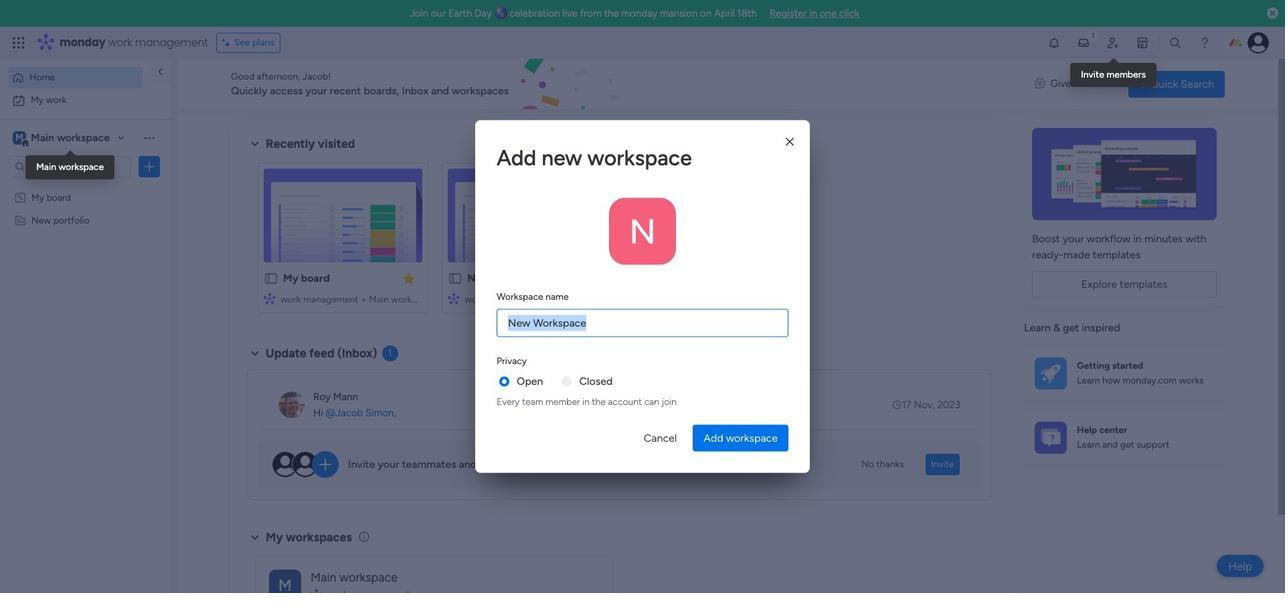 Task type: describe. For each thing, give the bounding box(es) containing it.
1 heading from the top
[[497, 142, 789, 174]]

0 vertical spatial option
[[8, 67, 143, 88]]

update feed image
[[1077, 36, 1091, 50]]

3 heading from the top
[[497, 354, 527, 368]]

1 vertical spatial option
[[8, 90, 163, 111]]

getting started element
[[1025, 347, 1226, 400]]

Choose a name for your workspace field
[[497, 309, 789, 337]]

v2 bolt switch image
[[1140, 77, 1148, 91]]

close my workspaces image
[[247, 530, 263, 546]]

1 element
[[382, 346, 398, 362]]

templates image image
[[1037, 128, 1213, 220]]

roy mann image
[[279, 392, 305, 419]]

invite members image
[[1107, 36, 1120, 50]]

workspace selection element
[[13, 130, 112, 147]]

v2 user feedback image
[[1035, 77, 1046, 92]]

close recently visited image
[[247, 136, 263, 152]]

1 component image from the left
[[264, 292, 276, 304]]

workspace image
[[13, 131, 26, 145]]

2 vertical spatial option
[[0, 185, 171, 188]]

close update feed (inbox) image
[[247, 346, 263, 362]]

remove from favorites image
[[403, 272, 416, 285]]

select product image
[[12, 36, 25, 50]]

quick search results list box
[[247, 152, 992, 329]]



Task type: locate. For each thing, give the bounding box(es) containing it.
component image
[[264, 292, 276, 304], [448, 292, 460, 304]]

2 component image from the left
[[448, 292, 460, 304]]

2 public board image from the left
[[448, 271, 463, 286]]

1 horizontal spatial workspace image
[[609, 198, 676, 265]]

option
[[8, 67, 143, 88], [8, 90, 163, 111], [0, 185, 171, 188]]

1 horizontal spatial public board image
[[448, 271, 463, 286]]

1 horizontal spatial component image
[[448, 292, 460, 304]]

1 image
[[1088, 27, 1100, 43]]

monday marketplace image
[[1136, 36, 1150, 50]]

public board image
[[264, 271, 279, 286], [448, 271, 463, 286]]

list box
[[0, 183, 171, 412]]

workspace image
[[609, 198, 676, 265], [269, 570, 301, 593]]

search everything image
[[1169, 36, 1183, 50]]

1 public board image from the left
[[264, 271, 279, 286]]

0 horizontal spatial component image
[[264, 292, 276, 304]]

jacob simon image
[[1248, 32, 1270, 54]]

0 vertical spatial workspace image
[[609, 198, 676, 265]]

1 vertical spatial workspace image
[[269, 570, 301, 593]]

help center element
[[1025, 411, 1226, 464]]

2 heading from the top
[[497, 290, 569, 304]]

2 vertical spatial heading
[[497, 354, 527, 368]]

notifications image
[[1048, 36, 1061, 50]]

0 vertical spatial heading
[[497, 142, 789, 174]]

public board image for first 'component' icon from right
[[448, 271, 463, 286]]

see plans image
[[222, 35, 234, 50]]

close image
[[786, 137, 794, 147]]

0 horizontal spatial public board image
[[264, 271, 279, 286]]

help image
[[1199, 36, 1212, 50]]

public board image for first 'component' icon from left
[[264, 271, 279, 286]]

1 vertical spatial heading
[[497, 290, 569, 304]]

heading
[[497, 142, 789, 174], [497, 290, 569, 304], [497, 354, 527, 368]]

Search in workspace field
[[28, 159, 112, 174]]

0 horizontal spatial workspace image
[[269, 570, 301, 593]]



Task type: vqa. For each thing, say whether or not it's contained in the screenshot.
the Search in workspace field
yes



